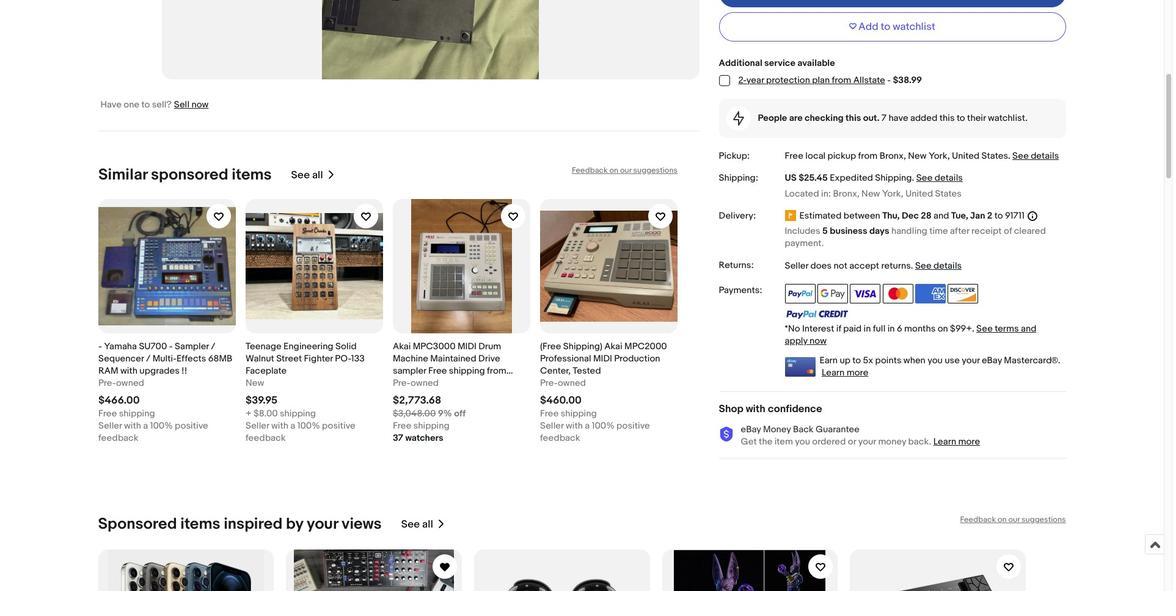 Task type: locate. For each thing, give the bounding box(es) containing it.
2 horizontal spatial from
[[858, 150, 878, 162]]

free shipping text field down $460.00 at the left of page
[[540, 408, 597, 420]]

$2,773.68
[[393, 395, 441, 407]]

to right one
[[141, 99, 150, 111]]

shop
[[719, 403, 744, 416]]

3 a from the left
[[585, 420, 590, 432]]

2 vertical spatial new
[[245, 378, 264, 389]]

1 seller with a 100% positive feedback text field from the left
[[245, 420, 383, 445]]

sponsored items inspired by your views
[[98, 515, 382, 534]]

2 pre- from the left
[[393, 378, 410, 389]]

in left "6"
[[888, 323, 895, 335]]

1 vertical spatial your
[[858, 436, 876, 448]]

handling
[[892, 226, 928, 237]]

1 vertical spatial on
[[938, 323, 948, 335]]

seller down $460.00 at the left of page
[[540, 420, 564, 432]]

shipping right $8.00
[[280, 408, 316, 420]]

with details__icon image left get
[[719, 427, 734, 442]]

with details__icon image for people
[[733, 111, 744, 126]]

american express image
[[915, 284, 946, 304]]

and right "28"
[[934, 210, 949, 222]]

2 vertical spatial from
[[487, 365, 506, 377]]

google pay image
[[818, 284, 848, 304]]

days
[[870, 226, 890, 237]]

0 horizontal spatial 100%
[[150, 420, 172, 432]]

to left '5x'
[[853, 355, 861, 367]]

1 pre- from the left
[[98, 378, 116, 389]]

feedback inside teenage engineering solid walnut street fighter po-133 faceplate new $39.95 + $8.00 shipping seller with a 100% positive feedback
[[245, 433, 285, 444]]

similar
[[98, 166, 147, 185]]

with down $460.00 at the left of page
[[566, 420, 583, 432]]

midi inside the (free shipping) akai mpc2000 professional midi production center, tested pre-owned $460.00 free shipping seller with a 100% positive feedback
[[593, 353, 612, 365]]

- yamaha su700 -  sampler / sequencer / multi-effects 68mb ram with upgrades !! pre-owned $466.00 free shipping seller with a 100% positive feedback
[[98, 341, 232, 444]]

added
[[911, 112, 938, 124]]

pre-owned $2,773.68 $3,048.00 9% off free shipping 37 watchers
[[393, 378, 466, 444]]

pre- down the center,
[[540, 378, 558, 389]]

0 horizontal spatial your
[[307, 515, 338, 534]]

0 horizontal spatial see all text field
[[291, 169, 323, 181]]

delivery alert flag image
[[785, 210, 800, 222]]

tested
[[572, 365, 601, 377]]

shipping inside pre-owned $2,773.68 $3,048.00 9% off free shipping 37 watchers
[[413, 420, 449, 432]]

0 vertical spatial you
[[928, 355, 943, 367]]

1 horizontal spatial learn
[[934, 436, 957, 448]]

1 horizontal spatial pre-owned text field
[[393, 378, 438, 390]]

1 vertical spatial learn
[[934, 436, 957, 448]]

owned up $466.00
[[116, 378, 144, 389]]

your right use on the right
[[962, 355, 980, 367]]

free inside akai mpc3000 midi drum machine maintained drive sampler free shipping from japan
[[428, 365, 447, 377]]

new up expedited shipping . see details
[[908, 150, 927, 162]]

more down '5x'
[[847, 367, 869, 379]]

1 horizontal spatial a
[[290, 420, 295, 432]]

0 horizontal spatial feedback
[[98, 433, 138, 444]]

1 vertical spatial more
[[959, 436, 980, 448]]

2 horizontal spatial 100%
[[592, 420, 614, 432]]

0 vertical spatial york,
[[929, 150, 950, 162]]

free down $460.00 at the left of page
[[540, 408, 559, 420]]

feedback on our suggestions for sponsored items inspired by your views
[[960, 515, 1066, 525]]

feedback on our suggestions link
[[572, 166, 677, 175], [960, 515, 1066, 525]]

1 vertical spatial bronx,
[[833, 188, 860, 200]]

from right plan
[[832, 75, 851, 86]]

seller with a 100% positive feedback text field down $8.00
[[245, 420, 383, 445]]

watchlist.
[[988, 112, 1028, 124]]

0 horizontal spatial -
[[98, 341, 102, 353]]

points
[[875, 355, 902, 367]]

1 horizontal spatial this
[[940, 112, 955, 124]]

professional
[[540, 353, 591, 365]]

1 horizontal spatial see all text field
[[401, 519, 433, 531]]

0 horizontal spatial suggestions
[[633, 166, 677, 175]]

shipping inside the - yamaha su700 -  sampler / sequencer / multi-effects 68mb ram with upgrades !! pre-owned $466.00 free shipping seller with a 100% positive feedback
[[119, 408, 155, 420]]

akai up machine
[[393, 341, 411, 353]]

1 vertical spatial suggestions
[[1022, 515, 1066, 525]]

new
[[908, 150, 927, 162], [862, 188, 880, 200], [245, 378, 264, 389]]

2 horizontal spatial your
[[962, 355, 980, 367]]

2 akai from the left
[[604, 341, 622, 353]]

1 vertical spatial all
[[422, 519, 433, 531]]

add to watchlist
[[859, 21, 936, 33]]

with details__icon image
[[733, 111, 744, 126], [719, 427, 734, 442]]

feedback down $460.00 at the left of page
[[540, 433, 580, 444]]

feedback on our suggestions for similar sponsored items
[[572, 166, 677, 175]]

owned inside the - yamaha su700 -  sampler / sequencer / multi-effects 68mb ram with upgrades !! pre-owned $466.00 free shipping seller with a 100% positive feedback
[[116, 378, 144, 389]]

free shipping text field for $460.00
[[540, 408, 597, 420]]

2 vertical spatial see details link
[[915, 260, 962, 272]]

feedback down $466.00 "text box"
[[98, 433, 138, 444]]

1 owned from the left
[[116, 378, 144, 389]]

you inside ebay money back guarantee get the item you ordered or your money back. learn more
[[795, 436, 810, 448]]

100% inside the (free shipping) akai mpc2000 professional midi production center, tested pre-owned $460.00 free shipping seller with a 100% positive feedback
[[592, 420, 614, 432]]

0 vertical spatial suggestions
[[633, 166, 677, 175]]

1 horizontal spatial from
[[832, 75, 851, 86]]

1 horizontal spatial seller with a 100% positive feedback text field
[[540, 420, 677, 445]]

0 horizontal spatial our
[[620, 166, 631, 175]]

terms
[[995, 323, 1019, 335]]

see
[[1013, 150, 1029, 162], [291, 169, 310, 181], [916, 172, 933, 184], [915, 260, 932, 272], [977, 323, 993, 335], [401, 519, 420, 531]]

states up tue,
[[935, 188, 962, 200]]

york, down the "added"
[[929, 150, 950, 162]]

in left full
[[864, 323, 871, 335]]

with details__icon image for ebay
[[719, 427, 734, 442]]

seller down $8.00
[[245, 420, 269, 432]]

expedited
[[830, 172, 873, 184]]

/
[[211, 341, 215, 353], [146, 353, 150, 365]]

york,
[[929, 150, 950, 162], [882, 188, 904, 200]]

on for sponsored items inspired by your views
[[998, 515, 1007, 525]]

0 vertical spatial learn more link
[[822, 367, 869, 379]]

3 pre-owned text field from the left
[[540, 378, 586, 390]]

shipping down maintained
[[449, 365, 485, 377]]

japan
[[393, 378, 418, 389]]

owned up '$2,773.68' text box
[[410, 378, 438, 389]]

a for +
[[290, 420, 295, 432]]

service
[[765, 57, 796, 69]]

pickup
[[828, 150, 856, 162]]

$466.00
[[98, 395, 139, 407]]

91711
[[1005, 210, 1025, 222]]

positive inside teenage engineering solid walnut street fighter po-133 faceplate new $39.95 + $8.00 shipping seller with a 100% positive feedback
[[322, 420, 355, 432]]

united down their
[[952, 150, 980, 162]]

visa image
[[850, 284, 881, 304]]

1 vertical spatial .
[[912, 172, 914, 184]]

0 horizontal spatial feedback on our suggestions link
[[572, 166, 677, 175]]

positive for $460.00
[[616, 420, 650, 432]]

feedback inside the (free shipping) akai mpc2000 professional midi production center, tested pre-owned $460.00 free shipping seller with a 100% positive feedback
[[540, 433, 580, 444]]

shipping inside the (free shipping) akai mpc2000 professional midi production center, tested pre-owned $460.00 free shipping seller with a 100% positive feedback
[[561, 408, 597, 420]]

$99+.
[[950, 323, 975, 335]]

free down maintained
[[428, 365, 447, 377]]

0 horizontal spatial pre-owned text field
[[98, 378, 144, 390]]

2 horizontal spatial new
[[908, 150, 927, 162]]

1 horizontal spatial feedback
[[245, 433, 285, 444]]

learn inside earn up to 5x points when you use your ebay mastercard®. learn more
[[822, 367, 845, 379]]

multi-
[[152, 353, 176, 365]]

owned
[[116, 378, 144, 389], [410, 378, 438, 389], [558, 378, 586, 389]]

see inside see terms and apply now
[[977, 323, 993, 335]]

0 horizontal spatial ebay
[[741, 424, 761, 436]]

to right add
[[881, 21, 891, 33]]

and inside see terms and apply now
[[1021, 323, 1037, 335]]

united up "28"
[[906, 188, 933, 200]]

learn more link right back.
[[934, 436, 980, 448]]

see details link up american express image on the right of page
[[915, 260, 962, 272]]

owned inside pre-owned $2,773.68 $3,048.00 9% off free shipping 37 watchers
[[410, 378, 438, 389]]

suggestions for similar sponsored items
[[633, 166, 677, 175]]

1 horizontal spatial feedback on our suggestions
[[960, 515, 1066, 525]]

returns:
[[719, 260, 754, 271]]

po-
[[335, 353, 351, 365]]

your right by
[[307, 515, 338, 534]]

learn more link down 'up'
[[822, 367, 869, 379]]

2 pre-owned text field from the left
[[393, 378, 438, 390]]

37
[[393, 433, 403, 444]]

0 horizontal spatial from
[[487, 365, 506, 377]]

akai inside akai mpc3000 midi drum machine maintained drive sampler free shipping from japan
[[393, 341, 411, 353]]

this right the "added"
[[940, 112, 955, 124]]

1 vertical spatial ebay
[[741, 424, 761, 436]]

feedback down $8.00
[[245, 433, 285, 444]]

feedback for sponsored items inspired by your views
[[960, 515, 996, 525]]

2 positive from the left
[[322, 420, 355, 432]]

our for similar sponsored items
[[620, 166, 631, 175]]

1 akai from the left
[[393, 341, 411, 353]]

faceplate
[[245, 365, 286, 377]]

feedback for similar sponsored items
[[572, 166, 608, 175]]

1 feedback from the left
[[98, 433, 138, 444]]

/ down su700
[[146, 353, 150, 365]]

2 a from the left
[[290, 420, 295, 432]]

su700
[[139, 341, 167, 353]]

0 horizontal spatial on
[[609, 166, 618, 175]]

seller with a 100% positive feedback text field down $460.00 at the left of page
[[540, 420, 677, 445]]

have
[[889, 112, 908, 124]]

shipping inside teenage engineering solid walnut street fighter po-133 faceplate new $39.95 + $8.00 shipping seller with a 100% positive feedback
[[280, 408, 316, 420]]

see all for similar sponsored items
[[291, 169, 323, 181]]

handling time after receipt of cleared payment.
[[785, 226, 1046, 249]]

2 100% from the left
[[297, 420, 320, 432]]

3 feedback from the left
[[540, 433, 580, 444]]

0 horizontal spatial feedback
[[572, 166, 608, 175]]

2 in from the left
[[888, 323, 895, 335]]

1 horizontal spatial learn more link
[[934, 436, 980, 448]]

shipping down $460.00 at the left of page
[[561, 408, 597, 420]]

-
[[887, 75, 891, 86], [98, 341, 102, 353], [169, 341, 172, 353]]

positive
[[175, 420, 208, 432], [322, 420, 355, 432], [616, 420, 650, 432]]

shipping
[[449, 365, 485, 377], [119, 408, 155, 420], [280, 408, 316, 420], [561, 408, 597, 420], [413, 420, 449, 432]]

0 horizontal spatial pre-
[[98, 378, 116, 389]]

free shipping text field down $466.00 "text box"
[[98, 408, 155, 420]]

0 horizontal spatial now
[[192, 99, 209, 111]]

from inside akai mpc3000 midi drum machine maintained drive sampler free shipping from japan
[[487, 365, 506, 377]]

this left "out."
[[846, 112, 861, 124]]

0 horizontal spatial feedback on our suggestions
[[572, 166, 677, 175]]

ebay down terms
[[982, 355, 1002, 367]]

a inside teenage engineering solid walnut street fighter po-133 faceplate new $39.95 + $8.00 shipping seller with a 100% positive feedback
[[290, 420, 295, 432]]

midi up maintained
[[457, 341, 476, 353]]

pre-owned text field for $2,773.68
[[393, 378, 438, 390]]

1 vertical spatial from
[[858, 150, 878, 162]]

now down interest
[[810, 336, 827, 347]]

2 owned from the left
[[410, 378, 438, 389]]

see details link for seller does not accept returns . see details
[[915, 260, 962, 272]]

production
[[614, 353, 660, 365]]

to inside button
[[881, 21, 891, 33]]

bronx, down expedited
[[833, 188, 860, 200]]

- left $38.99
[[887, 75, 891, 86]]

1 horizontal spatial ebay
[[982, 355, 1002, 367]]

paypal credit image
[[785, 310, 849, 320]]

seller does not accept returns . see details
[[785, 260, 962, 272]]

and right terms
[[1021, 323, 1037, 335]]

0 horizontal spatial /
[[146, 353, 150, 365]]

0 vertical spatial see all text field
[[291, 169, 323, 181]]

use
[[945, 355, 960, 367]]

midi up tested
[[593, 353, 612, 365]]

positive inside the (free shipping) akai mpc2000 professional midi production center, tested pre-owned $460.00 free shipping seller with a 100% positive feedback
[[616, 420, 650, 432]]

Free shipping text field
[[98, 408, 155, 420], [540, 408, 597, 420]]

1 horizontal spatial owned
[[410, 378, 438, 389]]

Pre-owned text field
[[98, 378, 144, 390], [393, 378, 438, 390], [540, 378, 586, 390]]

york, down shipping
[[882, 188, 904, 200]]

learn right back.
[[934, 436, 957, 448]]

5x
[[863, 355, 873, 367]]

when
[[904, 355, 926, 367]]

+ $8.00 shipping text field
[[245, 408, 316, 420]]

with down $466.00 "text box"
[[124, 420, 141, 432]]

positive inside the - yamaha su700 -  sampler / sequencer / multi-effects 68mb ram with upgrades !! pre-owned $466.00 free shipping seller with a 100% positive feedback
[[175, 420, 208, 432]]

sell
[[174, 99, 190, 111]]

0 vertical spatial feedback
[[572, 166, 608, 175]]

0 vertical spatial midi
[[457, 341, 476, 353]]

- up multi-
[[169, 341, 172, 353]]

includes 5 business days
[[785, 226, 890, 237]]

seller inside the - yamaha su700 -  sampler / sequencer / multi-effects 68mb ram with upgrades !! pre-owned $466.00 free shipping seller with a 100% positive feedback
[[98, 420, 122, 432]]

drum
[[478, 341, 501, 353]]

3 owned from the left
[[558, 378, 586, 389]]

pre- inside pre-owned $2,773.68 $3,048.00 9% off free shipping 37 watchers
[[393, 378, 410, 389]]

1 vertical spatial york,
[[882, 188, 904, 200]]

Seller with a 100% positive feedback text field
[[245, 420, 383, 445], [540, 420, 677, 445]]

akai inside the (free shipping) akai mpc2000 professional midi production center, tested pre-owned $460.00 free shipping seller with a 100% positive feedback
[[604, 341, 622, 353]]

from down drive
[[487, 365, 506, 377]]

your inside ebay money back guarantee get the item you ordered or your money back. learn more
[[858, 436, 876, 448]]

0 horizontal spatial more
[[847, 367, 869, 379]]

after
[[950, 226, 970, 237]]

100%
[[150, 420, 172, 432], [297, 420, 320, 432], [592, 420, 614, 432]]

additional
[[719, 57, 763, 69]]

details
[[1031, 150, 1059, 162], [935, 172, 963, 184], [934, 260, 962, 272]]

0 vertical spatial learn
[[822, 367, 845, 379]]

earn up to 5x points when you use your ebay mastercard®. learn more
[[820, 355, 1061, 379]]

2 feedback from the left
[[245, 433, 285, 444]]

states
[[982, 150, 1008, 162], [935, 188, 962, 200]]

feedback on our suggestions
[[572, 166, 677, 175], [960, 515, 1066, 525]]

feedback inside the - yamaha su700 -  sampler / sequencer / multi-effects 68mb ram with upgrades !! pre-owned $466.00 free shipping seller with a 100% positive feedback
[[98, 433, 138, 444]]

cleared
[[1014, 226, 1046, 237]]

free left local
[[785, 150, 804, 162]]

learn more link
[[822, 367, 869, 379], [934, 436, 980, 448]]

new down faceplate
[[245, 378, 264, 389]]

master card image
[[883, 284, 913, 304]]

see details link down the watchlist.
[[1013, 150, 1059, 162]]

. down free local pickup from bronx, new york, united states . see details
[[912, 172, 914, 184]]

1 horizontal spatial positive
[[322, 420, 355, 432]]

akai mpc3000 midi drum machine maintained drive sampler free shipping from japan
[[393, 341, 506, 389]]

people
[[758, 112, 787, 124]]

/ up 68mb
[[211, 341, 215, 353]]

sampler
[[393, 365, 426, 377]]

free down $466.00
[[98, 408, 117, 420]]

see all text field for similar sponsored items
[[291, 169, 323, 181]]

. down handling time after receipt of cleared payment.
[[911, 260, 913, 272]]

$460.00 text field
[[540, 395, 581, 407]]

0 horizontal spatial see all
[[291, 169, 323, 181]]

owned down tested
[[558, 378, 586, 389]]

1 horizontal spatial free shipping text field
[[540, 408, 597, 420]]

0 vertical spatial ebay
[[982, 355, 1002, 367]]

1 horizontal spatial suggestions
[[1022, 515, 1066, 525]]

1 horizontal spatial akai
[[604, 341, 622, 353]]

pre- down 'ram' at the left bottom of the page
[[98, 378, 116, 389]]

united
[[952, 150, 980, 162], [906, 188, 933, 200]]

pre-owned text field down sampler
[[393, 378, 438, 390]]

1 100% from the left
[[150, 420, 172, 432]]

1 horizontal spatial more
[[959, 436, 980, 448]]

1 horizontal spatial feedback
[[960, 515, 996, 525]]

sequencer
[[98, 353, 144, 365]]

1 positive from the left
[[175, 420, 208, 432]]

see details link down free local pickup from bronx, new york, united states . see details
[[916, 172, 963, 184]]

shipping up watchers
[[413, 420, 449, 432]]

0 horizontal spatial states
[[935, 188, 962, 200]]

1 vertical spatial see all text field
[[401, 519, 433, 531]]

0 vertical spatial bronx,
[[880, 150, 906, 162]]

pre-owned text field down the center,
[[540, 378, 586, 390]]

1 horizontal spatial states
[[982, 150, 1008, 162]]

2 this from the left
[[940, 112, 955, 124]]

free inside pre-owned $2,773.68 $3,048.00 9% off free shipping 37 watchers
[[393, 420, 411, 432]]

shipping down $466.00 "text box"
[[119, 408, 155, 420]]

all for sponsored items inspired by your views
[[422, 519, 433, 531]]

teenage
[[245, 341, 281, 353]]

midi
[[457, 341, 476, 353], [593, 353, 612, 365]]

1 pre-owned text field from the left
[[98, 378, 144, 390]]

2 horizontal spatial a
[[585, 420, 590, 432]]

states down the watchlist.
[[982, 150, 1008, 162]]

teenage engineering solid walnut street fighter po-133 faceplate new $39.95 + $8.00 shipping seller with a 100% positive feedback
[[245, 341, 364, 444]]

0 vertical spatial see all
[[291, 169, 323, 181]]

1 vertical spatial now
[[810, 336, 827, 347]]

3 100% from the left
[[592, 420, 614, 432]]

100% inside teenage engineering solid walnut street fighter po-133 faceplate new $39.95 + $8.00 shipping seller with a 100% positive feedback
[[297, 420, 320, 432]]

133
[[351, 353, 364, 365]]

See all text field
[[291, 169, 323, 181], [401, 519, 433, 531]]

0 horizontal spatial seller with a 100% positive feedback text field
[[245, 420, 383, 445]]

items
[[232, 166, 271, 185], [180, 515, 220, 534]]

pre-owned text field up $466.00
[[98, 378, 144, 390]]

3 pre- from the left
[[540, 378, 558, 389]]

more right back.
[[959, 436, 980, 448]]

0 horizontal spatial all
[[312, 169, 323, 181]]

protection
[[766, 75, 810, 86]]

effects
[[176, 353, 206, 365]]

1 a from the left
[[143, 420, 148, 432]]

1 vertical spatial see all
[[401, 519, 433, 531]]

learn more link for get the item you ordered or your money back.
[[934, 436, 980, 448]]

watchlist
[[893, 21, 936, 33]]

0 vertical spatial with details__icon image
[[733, 111, 744, 126]]

feedback for +
[[245, 433, 285, 444]]

0 horizontal spatial free shipping text field
[[98, 408, 155, 420]]

free up 37
[[393, 420, 411, 432]]

your right or
[[858, 436, 876, 448]]

1 horizontal spatial feedback on our suggestions link
[[960, 515, 1066, 525]]

1 horizontal spatial see all
[[401, 519, 433, 531]]

seller down the payment.
[[785, 260, 809, 272]]

you left use on the right
[[928, 355, 943, 367]]

0 vertical spatial details
[[1031, 150, 1059, 162]]

new up between
[[862, 188, 880, 200]]

thu,
[[883, 210, 900, 222]]

of
[[1004, 226, 1012, 237]]

1 vertical spatial feedback
[[960, 515, 996, 525]]

more inside ebay money back guarantee get the item you ordered or your money back. learn more
[[959, 436, 980, 448]]

2 free shipping text field from the left
[[540, 408, 597, 420]]

seller down $466.00 "text box"
[[98, 420, 122, 432]]

+
[[245, 408, 251, 420]]

2 seller with a 100% positive feedback text field from the left
[[540, 420, 677, 445]]

akai up production
[[604, 341, 622, 353]]

3 positive from the left
[[616, 420, 650, 432]]

with details__icon image left people
[[733, 111, 744, 126]]

you down back
[[795, 436, 810, 448]]

Free shipping text field
[[393, 420, 449, 433]]

0 vertical spatial more
[[847, 367, 869, 379]]

0 horizontal spatial united
[[906, 188, 933, 200]]

1 vertical spatial new
[[862, 188, 880, 200]]

1 vertical spatial and
[[1021, 323, 1037, 335]]

on for similar sponsored items
[[609, 166, 618, 175]]

from right pickup
[[858, 150, 878, 162]]

1 horizontal spatial midi
[[593, 353, 612, 365]]

get
[[741, 436, 757, 448]]

a inside the (free shipping) akai mpc2000 professional midi production center, tested pre-owned $460.00 free shipping seller with a 100% positive feedback
[[585, 420, 590, 432]]

estimated between thu, dec 28 and tue, jan 2 to 91711
[[800, 210, 1025, 222]]

. down the watchlist.
[[1008, 150, 1011, 162]]

bronx, up shipping
[[880, 150, 906, 162]]

1 vertical spatial united
[[906, 188, 933, 200]]

pre- down sampler
[[393, 378, 410, 389]]

learn down 'earn'
[[822, 367, 845, 379]]

1 vertical spatial with details__icon image
[[719, 427, 734, 442]]

0 horizontal spatial york,
[[882, 188, 904, 200]]

ebay up get
[[741, 424, 761, 436]]

now right sell
[[192, 99, 209, 111]]

- left yamaha
[[98, 341, 102, 353]]

1 vertical spatial see all link
[[401, 515, 445, 534]]

shipping)
[[563, 341, 602, 353]]

1 free shipping text field from the left
[[98, 408, 155, 420]]

0 vertical spatial and
[[934, 210, 949, 222]]

with down $8.00
[[271, 420, 288, 432]]



Task type: describe. For each thing, give the bounding box(es) containing it.
maintained
[[430, 353, 476, 365]]

1 horizontal spatial -
[[169, 341, 172, 353]]

free shipping text field for $466.00
[[98, 408, 155, 420]]

interest
[[802, 323, 834, 335]]

positive for +
[[322, 420, 355, 432]]

$39.95 text field
[[245, 395, 277, 407]]

learn more link for earn up to 5x points when you use your ebay mastercard®.
[[822, 367, 869, 379]]

100% inside the - yamaha su700 -  sampler / sequencer / multi-effects 68mb ram with upgrades !! pre-owned $466.00 free shipping seller with a 100% positive feedback
[[150, 420, 172, 432]]

sponsored
[[151, 166, 228, 185]]

see terms and apply now
[[785, 323, 1037, 347]]

100% for $460.00
[[592, 420, 614, 432]]

to left their
[[957, 112, 965, 124]]

people are checking this out. 7 have added this to their watchlist.
[[758, 112, 1028, 124]]

0 horizontal spatial bronx,
[[833, 188, 860, 200]]

add
[[859, 21, 879, 33]]

sampler
[[174, 341, 209, 353]]

suggestions for sponsored items inspired by your views
[[1022, 515, 1066, 525]]

pre-owned text field for $460.00
[[540, 378, 586, 390]]

pre- inside the - yamaha su700 -  sampler / sequencer / multi-effects 68mb ram with upgrades !! pre-owned $466.00 free shipping seller with a 100% positive feedback
[[98, 378, 116, 389]]

does
[[811, 260, 832, 272]]

located in: bronx, new york, united states
[[785, 188, 962, 200]]

back.
[[908, 436, 932, 448]]

all for similar sponsored items
[[312, 169, 323, 181]]

now inside see terms and apply now
[[810, 336, 827, 347]]

1 vertical spatial see details link
[[916, 172, 963, 184]]

estimated
[[800, 210, 842, 222]]

payment.
[[785, 238, 824, 249]]

2-year protection plan from allstate - $38.99
[[739, 75, 922, 86]]

see all link for similar sponsored items
[[291, 166, 335, 185]]

5
[[823, 226, 828, 237]]

0 vertical spatial .
[[1008, 150, 1011, 162]]

money
[[878, 436, 906, 448]]

delivery:
[[719, 210, 756, 222]]

solid
[[335, 341, 356, 353]]

previous price $3,048.00 9% off text field
[[393, 408, 466, 420]]

1 horizontal spatial on
[[938, 323, 948, 335]]

additional service available
[[719, 57, 835, 69]]

apply
[[785, 336, 808, 347]]

center,
[[540, 365, 570, 377]]

0 vertical spatial now
[[192, 99, 209, 111]]

new inside teenage engineering solid walnut street fighter po-133 faceplate new $39.95 + $8.00 shipping seller with a 100% positive feedback
[[245, 378, 264, 389]]

their
[[967, 112, 986, 124]]

sell now link
[[174, 99, 209, 111]]

confidence
[[768, 403, 822, 416]]

located
[[785, 188, 819, 200]]

shop with confidence
[[719, 403, 822, 416]]

$460.00
[[540, 395, 581, 407]]

a inside the - yamaha su700 -  sampler / sequencer / multi-effects 68mb ram with upgrades !! pre-owned $466.00 free shipping seller with a 100% positive feedback
[[143, 420, 148, 432]]

seller with a 100% positive feedback text field for $460.00
[[540, 420, 677, 445]]

1 horizontal spatial bronx,
[[880, 150, 906, 162]]

inspired
[[224, 515, 283, 534]]

0 vertical spatial /
[[211, 341, 215, 353]]

ebay mastercard image
[[785, 358, 816, 377]]

0 vertical spatial from
[[832, 75, 851, 86]]

New text field
[[245, 378, 264, 390]]

1 horizontal spatial new
[[862, 188, 880, 200]]

2 vertical spatial details
[[934, 260, 962, 272]]

paid
[[843, 323, 862, 335]]

!!
[[181, 365, 187, 377]]

jan
[[971, 210, 985, 222]]

learn inside ebay money back guarantee get the item you ordered or your money back. learn more
[[934, 436, 957, 448]]

see details link for free local pickup from bronx, new york, united states . see details
[[1013, 150, 1059, 162]]

accept
[[850, 260, 879, 272]]

full
[[873, 323, 886, 335]]

fighter
[[304, 353, 333, 365]]

shipping inside akai mpc3000 midi drum machine maintained drive sampler free shipping from japan
[[449, 365, 485, 377]]

paypal image
[[785, 284, 816, 304]]

0 vertical spatial items
[[232, 166, 271, 185]]

pre-owned text field for $466.00
[[98, 378, 144, 390]]

free inside the (free shipping) akai mpc2000 professional midi production center, tested pre-owned $460.00 free shipping seller with a 100% positive feedback
[[540, 408, 559, 420]]

2 horizontal spatial -
[[887, 75, 891, 86]]

see all link for sponsored items inspired by your views
[[401, 515, 445, 534]]

guarantee
[[816, 424, 860, 436]]

$39.95
[[245, 395, 277, 407]]

owned inside the (free shipping) akai mpc2000 professional midi production center, tested pre-owned $460.00 free shipping seller with a 100% positive feedback
[[558, 378, 586, 389]]

feedback on our suggestions link for similar sponsored items
[[572, 166, 677, 175]]

$8.00
[[253, 408, 278, 420]]

ebay inside ebay money back guarantee get the item you ordered or your money back. learn more
[[741, 424, 761, 436]]

with right shop
[[746, 403, 766, 416]]

months
[[904, 323, 936, 335]]

payments:
[[719, 285, 762, 296]]

seller inside teenage engineering solid walnut street fighter po-133 faceplate new $39.95 + $8.00 shipping seller with a 100% positive feedback
[[245, 420, 269, 432]]

ordered
[[812, 436, 846, 448]]

machine
[[393, 353, 428, 365]]

feedback for $460.00
[[540, 433, 580, 444]]

a for $460.00
[[585, 420, 590, 432]]

seller inside the (free shipping) akai mpc2000 professional midi production center, tested pre-owned $460.00 free shipping seller with a 100% positive feedback
[[540, 420, 564, 432]]

seller with a 100% positive feedback text field for $39.95
[[245, 420, 383, 445]]

tue,
[[951, 210, 969, 222]]

feedback on our suggestions link for sponsored items inspired by your views
[[960, 515, 1066, 525]]

see terms and apply now link
[[785, 323, 1037, 347]]

0 vertical spatial states
[[982, 150, 1008, 162]]

includes
[[785, 226, 821, 237]]

$466.00 text field
[[98, 395, 139, 407]]

free local pickup from bronx, new york, united states . see details
[[785, 150, 1059, 162]]

1 this from the left
[[846, 112, 861, 124]]

local
[[806, 150, 826, 162]]

7
[[882, 112, 887, 124]]

your inside earn up to 5x points when you use your ebay mastercard®. learn more
[[962, 355, 980, 367]]

upgrades
[[139, 365, 179, 377]]

have
[[101, 99, 122, 111]]

37 watchers text field
[[393, 433, 443, 445]]

free inside the - yamaha su700 -  sampler / sequencer / multi-effects 68mb ram with upgrades !! pre-owned $466.00 free shipping seller with a 100% positive feedback
[[98, 408, 117, 420]]

returns
[[881, 260, 911, 272]]

discover image
[[948, 284, 979, 304]]

one
[[124, 99, 139, 111]]

with down sequencer
[[120, 365, 137, 377]]

our for sponsored items inspired by your views
[[1009, 515, 1020, 525]]

1 vertical spatial /
[[146, 353, 150, 365]]

watchers
[[405, 433, 443, 444]]

6
[[897, 323, 902, 335]]

100% for +
[[297, 420, 320, 432]]

allstate
[[854, 75, 885, 86]]

are
[[789, 112, 803, 124]]

earn
[[820, 355, 838, 367]]

pre- inside the (free shipping) akai mpc2000 professional midi production center, tested pre-owned $460.00 free shipping seller with a 100% positive feedback
[[540, 378, 558, 389]]

up
[[840, 355, 851, 367]]

9%
[[438, 408, 452, 420]]

add to watchlist button
[[719, 12, 1066, 42]]

off
[[454, 408, 466, 420]]

1 vertical spatial items
[[180, 515, 220, 534]]

walnut
[[245, 353, 274, 365]]

1 vertical spatial details
[[935, 172, 963, 184]]

time
[[930, 226, 948, 237]]

money
[[763, 424, 791, 436]]

business
[[830, 226, 868, 237]]

(free shipping) akai mpc2000 professional midi production center, tested pre-owned $460.00 free shipping seller with a 100% positive feedback
[[540, 341, 667, 444]]

drive
[[478, 353, 500, 365]]

more inside earn up to 5x points when you use your ebay mastercard®. learn more
[[847, 367, 869, 379]]

1 in from the left
[[864, 323, 871, 335]]

available
[[798, 57, 835, 69]]

ebay inside earn up to 5x points when you use your ebay mastercard®. learn more
[[982, 355, 1002, 367]]

2 vertical spatial .
[[911, 260, 913, 272]]

street
[[276, 353, 302, 365]]

engineering
[[283, 341, 333, 353]]

if
[[837, 323, 841, 335]]

shipping
[[875, 172, 912, 184]]

you inside earn up to 5x points when you use your ebay mastercard®. learn more
[[928, 355, 943, 367]]

$2,773.68 text field
[[393, 395, 441, 407]]

see all text field for sponsored items inspired by your views
[[401, 519, 433, 531]]

Seller with a 100% positive feedback text field
[[98, 420, 236, 445]]

2
[[987, 210, 993, 222]]

plan
[[812, 75, 830, 86]]

with inside the (free shipping) akai mpc2000 professional midi production center, tested pre-owned $460.00 free shipping seller with a 100% positive feedback
[[566, 420, 583, 432]]

shipping:
[[719, 172, 758, 184]]

sponsored
[[98, 515, 177, 534]]

2 vertical spatial your
[[307, 515, 338, 534]]

1 horizontal spatial york,
[[929, 150, 950, 162]]

$38.99
[[893, 75, 922, 86]]

to right the 2
[[995, 210, 1003, 222]]

midi inside akai mpc3000 midi drum machine maintained drive sampler free shipping from japan
[[457, 341, 476, 353]]

(free
[[540, 341, 561, 353]]

mpc2000
[[624, 341, 667, 353]]

see all for sponsored items inspired by your views
[[401, 519, 433, 531]]

us $25.45
[[785, 172, 828, 184]]

with inside teenage engineering solid walnut street fighter po-133 faceplate new $39.95 + $8.00 shipping seller with a 100% positive feedback
[[271, 420, 288, 432]]

1 horizontal spatial united
[[952, 150, 980, 162]]

to inside earn up to 5x points when you use your ebay mastercard®. learn more
[[853, 355, 861, 367]]

ebay money back guarantee get the item you ordered or your money back. learn more
[[741, 424, 980, 448]]



Task type: vqa. For each thing, say whether or not it's contained in the screenshot.
toy & game gift ideas link
no



